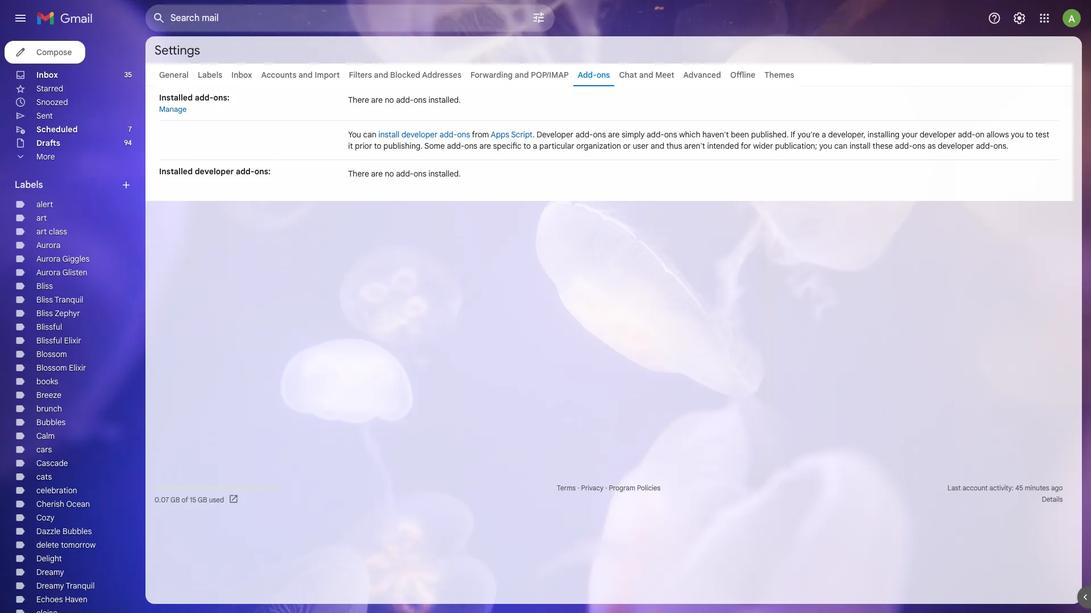 Task type: vqa. For each thing, say whether or not it's contained in the screenshot.
books
yes



Task type: locate. For each thing, give the bounding box(es) containing it.
labels up alert link
[[15, 180, 43, 191]]

45
[[1015, 484, 1023, 493]]

2 vertical spatial aurora
[[36, 268, 60, 278]]

1 vertical spatial blossom
[[36, 363, 67, 373]]

you right allows
[[1011, 130, 1024, 140]]

None search field
[[145, 5, 555, 32]]

gb
[[171, 496, 180, 504], [198, 496, 207, 504]]

art
[[36, 213, 47, 223], [36, 227, 47, 237]]

1 vertical spatial ons:
[[254, 166, 271, 177]]

footer
[[145, 483, 1073, 506]]

2 blissful from the top
[[36, 336, 62, 346]]

ons:
[[213, 93, 229, 103], [254, 166, 271, 177]]

privacy link
[[581, 484, 604, 493]]

a right you're
[[822, 130, 826, 140]]

0 vertical spatial blissful
[[36, 322, 62, 332]]

1 vertical spatial a
[[533, 141, 537, 151]]

chat and meet
[[619, 70, 674, 80]]

aurora for the aurora link
[[36, 240, 60, 251]]

0 horizontal spatial can
[[363, 130, 376, 140]]

2 aurora from the top
[[36, 254, 60, 264]]

general
[[159, 70, 189, 80]]

0 horizontal spatial inbox link
[[36, 70, 58, 80]]

bliss
[[36, 281, 53, 292], [36, 295, 53, 305], [36, 309, 53, 319]]

gb left of
[[171, 496, 180, 504]]

aurora up "bliss" link
[[36, 268, 60, 278]]

bubbles down brunch link
[[36, 418, 66, 428]]

gmail image
[[36, 7, 98, 30]]

settings image
[[1013, 11, 1026, 25]]

labels up installed add-ons: manage on the left
[[198, 70, 222, 80]]

tranquil up haven
[[66, 581, 95, 592]]

are down filters
[[371, 95, 383, 105]]

blissful down bliss zephyr at the bottom
[[36, 322, 62, 332]]

0 vertical spatial labels
[[198, 70, 222, 80]]

of
[[182, 496, 188, 504]]

inbox right labels link
[[231, 70, 252, 80]]

0 horizontal spatial to
[[374, 141, 381, 151]]

policies
[[637, 484, 660, 493]]

·
[[577, 484, 579, 493], [605, 484, 607, 493]]

from
[[472, 130, 489, 140]]

no down 'publishing.'
[[385, 169, 394, 179]]

and inside '. developer add-ons are simply add-ons which haven't been published. if you're a developer, installing your developer add-on allows you to test it prior to publishing. some add-ons are specific to a particular organization or user and thus aren't intended for wider publication; you can install these add-ons as developer add-ons.'
[[651, 141, 664, 151]]

add- inside installed add-ons: manage
[[195, 93, 213, 103]]

blissful for blissful link
[[36, 322, 62, 332]]

cozy link
[[36, 513, 54, 523]]

0 vertical spatial no
[[385, 95, 394, 105]]

0 vertical spatial you
[[1011, 130, 1024, 140]]

terms
[[557, 484, 576, 493]]

installed
[[159, 93, 193, 103], [159, 166, 193, 177]]

blissful elixir
[[36, 336, 81, 346]]

1 vertical spatial blissful
[[36, 336, 62, 346]]

· right the terms link
[[577, 484, 579, 493]]

minutes
[[1025, 484, 1049, 493]]

blossom for the blossom link
[[36, 349, 67, 360]]

1 vertical spatial can
[[834, 141, 848, 151]]

developer
[[401, 130, 438, 140], [920, 130, 956, 140], [938, 141, 974, 151], [195, 166, 234, 177]]

ons: inside installed add-ons: manage
[[213, 93, 229, 103]]

activity:
[[989, 484, 1014, 493]]

install down developer,
[[850, 141, 871, 151]]

there down filters
[[348, 95, 369, 105]]

to right prior
[[374, 141, 381, 151]]

1 horizontal spatial you
[[1011, 130, 1024, 140]]

inbox link right labels link
[[231, 70, 252, 80]]

last
[[948, 484, 961, 493]]

can down developer,
[[834, 141, 848, 151]]

1 vertical spatial dreamy
[[36, 581, 64, 592]]

0 vertical spatial art
[[36, 213, 47, 223]]

settings
[[155, 42, 200, 58]]

2 bliss from the top
[[36, 295, 53, 305]]

1 vertical spatial installed
[[159, 166, 193, 177]]

inbox
[[36, 70, 58, 80], [231, 70, 252, 80]]

blossom down blissful elixir link
[[36, 349, 67, 360]]

and left pop/imap
[[515, 70, 529, 80]]

you
[[1011, 130, 1024, 140], [819, 141, 832, 151]]

ons.
[[993, 141, 1008, 151]]

are
[[371, 95, 383, 105], [608, 130, 620, 140], [479, 141, 491, 151], [371, 169, 383, 179]]

dazzle
[[36, 527, 61, 537]]

1 dreamy from the top
[[36, 568, 64, 578]]

a
[[822, 130, 826, 140], [533, 141, 537, 151]]

tranquil up zephyr
[[55, 295, 83, 305]]

installed add-ons: manage
[[159, 93, 229, 114]]

2 installed from the top
[[159, 166, 193, 177]]

94
[[124, 139, 132, 147]]

ons left from
[[457, 130, 470, 140]]

1 horizontal spatial inbox
[[231, 70, 252, 80]]

0 horizontal spatial ·
[[577, 484, 579, 493]]

1 vertical spatial elixir
[[69, 363, 86, 373]]

1 vertical spatial there
[[348, 169, 369, 179]]

2 art from the top
[[36, 227, 47, 237]]

0 vertical spatial ons:
[[213, 93, 229, 103]]

0 vertical spatial dreamy
[[36, 568, 64, 578]]

accounts and import link
[[261, 70, 340, 80]]

bliss up blissful link
[[36, 309, 53, 319]]

bubbles up tomorrow at the left bottom of page
[[63, 527, 92, 537]]

compose
[[36, 47, 72, 57]]

dazzle bubbles link
[[36, 527, 92, 537]]

1 horizontal spatial ·
[[605, 484, 607, 493]]

labels
[[198, 70, 222, 80], [15, 180, 43, 191]]

aurora for aurora giggles
[[36, 254, 60, 264]]

blissful down blissful link
[[36, 336, 62, 346]]

1 horizontal spatial gb
[[198, 496, 207, 504]]

installed inside installed add-ons: manage
[[159, 93, 193, 103]]

0 horizontal spatial you
[[819, 141, 832, 151]]

art down alert
[[36, 213, 47, 223]]

aurora down the aurora link
[[36, 254, 60, 264]]

0 horizontal spatial a
[[533, 141, 537, 151]]

filters and blocked addresses link
[[349, 70, 461, 80]]

dreamy down delight link
[[36, 568, 64, 578]]

1 horizontal spatial to
[[523, 141, 531, 151]]

1 no from the top
[[385, 95, 394, 105]]

1 horizontal spatial labels
[[198, 70, 222, 80]]

blossom down the blossom link
[[36, 363, 67, 373]]

aurora giggles link
[[36, 254, 90, 264]]

2 there are no add-ons installed. from the top
[[348, 169, 461, 179]]

0 vertical spatial there are no add-ons installed.
[[348, 95, 461, 105]]

bliss up bliss tranquil 'link' on the top
[[36, 281, 53, 292]]

tranquil for dreamy tranquil
[[66, 581, 95, 592]]

installed for installed add-ons: manage
[[159, 93, 193, 103]]

1 horizontal spatial a
[[822, 130, 826, 140]]

1 vertical spatial install
[[850, 141, 871, 151]]

0 vertical spatial bliss
[[36, 281, 53, 292]]

and for filters
[[374, 70, 388, 80]]

add-ons link
[[578, 70, 610, 80]]

inbox inside labels navigation
[[36, 70, 58, 80]]

1 horizontal spatial ons:
[[254, 166, 271, 177]]

inbox up starred on the top left of the page
[[36, 70, 58, 80]]

user
[[633, 141, 649, 151]]

1 horizontal spatial can
[[834, 141, 848, 151]]

0 vertical spatial there
[[348, 95, 369, 105]]

blossom link
[[36, 349, 67, 360]]

terms · privacy · program policies
[[557, 484, 660, 493]]

0 vertical spatial blossom
[[36, 349, 67, 360]]

inbox link up starred on the top left of the page
[[36, 70, 58, 80]]

and for accounts
[[299, 70, 313, 80]]

aurora
[[36, 240, 60, 251], [36, 254, 60, 264], [36, 268, 60, 278]]

program policies link
[[609, 484, 660, 493]]

art down art link
[[36, 227, 47, 237]]

for
[[741, 141, 751, 151]]

and left thus in the right top of the page
[[651, 141, 664, 151]]

aurora down art class
[[36, 240, 60, 251]]

1 bliss from the top
[[36, 281, 53, 292]]

1 there are no add-ons installed. from the top
[[348, 95, 461, 105]]

install up 'publishing.'
[[378, 130, 399, 140]]

can up prior
[[363, 130, 376, 140]]

labels navigation
[[0, 36, 145, 614]]

3 bliss from the top
[[36, 309, 53, 319]]

0 horizontal spatial inbox
[[36, 70, 58, 80]]

main menu image
[[14, 11, 27, 25]]

there
[[348, 95, 369, 105], [348, 169, 369, 179]]

1 vertical spatial installed.
[[428, 169, 461, 179]]

sent
[[36, 111, 53, 121]]

labels inside navigation
[[15, 180, 43, 191]]

aurora giggles
[[36, 254, 90, 264]]

3 aurora from the top
[[36, 268, 60, 278]]

and right chat
[[639, 70, 653, 80]]

1 there from the top
[[348, 95, 369, 105]]

and left import
[[299, 70, 313, 80]]

to left "test"
[[1026, 130, 1033, 140]]

install developer add-ons link
[[378, 130, 470, 140]]

1 horizontal spatial install
[[850, 141, 871, 151]]

books
[[36, 377, 58, 387]]

you down you're
[[819, 141, 832, 151]]

0 vertical spatial installed.
[[428, 95, 461, 105]]

dreamy down dreamy link
[[36, 581, 64, 592]]

are down prior
[[371, 169, 383, 179]]

calm
[[36, 431, 55, 442]]

which
[[679, 130, 700, 140]]

simply
[[622, 130, 645, 140]]

1 vertical spatial no
[[385, 169, 394, 179]]

there are no add-ons installed.
[[348, 95, 461, 105], [348, 169, 461, 179]]

elixir
[[64, 336, 81, 346], [69, 363, 86, 373]]

0 vertical spatial tranquil
[[55, 295, 83, 305]]

2 vertical spatial bliss
[[36, 309, 53, 319]]

1 vertical spatial labels
[[15, 180, 43, 191]]

breeze
[[36, 390, 61, 401]]

1 gb from the left
[[171, 496, 180, 504]]

there are no add-ons installed. down filters and blocked addresses link
[[348, 95, 461, 105]]

bubbles link
[[36, 418, 66, 428]]

0 vertical spatial a
[[822, 130, 826, 140]]

your
[[902, 130, 918, 140]]

art class link
[[36, 227, 67, 237]]

dreamy link
[[36, 568, 64, 578]]

0 vertical spatial aurora
[[36, 240, 60, 251]]

1 vertical spatial tranquil
[[66, 581, 95, 592]]

0 horizontal spatial gb
[[171, 496, 180, 504]]

1 aurora from the top
[[36, 240, 60, 251]]

drafts link
[[36, 138, 60, 148]]

installed. down addresses
[[428, 95, 461, 105]]

a down '.'
[[533, 141, 537, 151]]

there down prior
[[348, 169, 369, 179]]

1 blossom from the top
[[36, 349, 67, 360]]

advanced search options image
[[527, 6, 550, 29]]

advanced link
[[683, 70, 721, 80]]

starred
[[36, 84, 63, 94]]

art for art class
[[36, 227, 47, 237]]

delete
[[36, 540, 59, 551]]

gb right 15
[[198, 496, 207, 504]]

1 blissful from the top
[[36, 322, 62, 332]]

bliss down "bliss" link
[[36, 295, 53, 305]]

1 vertical spatial there are no add-ons installed.
[[348, 169, 461, 179]]

1 vertical spatial bubbles
[[63, 527, 92, 537]]

1 inbox from the left
[[36, 70, 58, 80]]

cats link
[[36, 472, 52, 482]]

2 blossom from the top
[[36, 363, 67, 373]]

1 vertical spatial aurora
[[36, 254, 60, 264]]

ons down the 'some'
[[414, 169, 426, 179]]

and right filters
[[374, 70, 388, 80]]

blossom
[[36, 349, 67, 360], [36, 363, 67, 373]]

published.
[[751, 130, 789, 140]]

ons down from
[[464, 141, 477, 151]]

drafts
[[36, 138, 60, 148]]

delete tomorrow
[[36, 540, 96, 551]]

advanced
[[683, 70, 721, 80]]

to down the script
[[523, 141, 531, 151]]

there are no add-ons installed. down 'publishing.'
[[348, 169, 461, 179]]

ons
[[597, 70, 610, 80], [414, 95, 426, 105], [457, 130, 470, 140], [593, 130, 606, 140], [664, 130, 677, 140], [464, 141, 477, 151], [913, 141, 925, 151], [414, 169, 426, 179]]

elixir up the blossom link
[[64, 336, 81, 346]]

no down filters and blocked addresses
[[385, 95, 394, 105]]

· right privacy
[[605, 484, 607, 493]]

tomorrow
[[61, 540, 96, 551]]

ago
[[1051, 484, 1063, 493]]

elixir down blissful elixir link
[[69, 363, 86, 373]]

1 vertical spatial bliss
[[36, 295, 53, 305]]

alert link
[[36, 199, 53, 210]]

0 horizontal spatial ons:
[[213, 93, 229, 103]]

can inside '. developer add-ons are simply add-ons which haven't been published. if you're a developer, installing your developer add-on allows you to test it prior to publishing. some add-ons are specific to a particular organization or user and thus aren't intended for wider publication; you can install these add-ons as developer add-ons.'
[[834, 141, 848, 151]]

0 vertical spatial installed
[[159, 93, 193, 103]]

0 vertical spatial elixir
[[64, 336, 81, 346]]

1 art from the top
[[36, 213, 47, 223]]

installed. down the 'some'
[[428, 169, 461, 179]]

blissful for blissful elixir
[[36, 336, 62, 346]]

Search mail text field
[[170, 13, 500, 24]]

2 dreamy from the top
[[36, 581, 64, 592]]

cherish ocean
[[36, 499, 90, 510]]

and for forwarding
[[515, 70, 529, 80]]

1 horizontal spatial inbox link
[[231, 70, 252, 80]]

terms link
[[557, 484, 576, 493]]

labels for labels heading
[[15, 180, 43, 191]]

search mail image
[[149, 8, 169, 28]]

1 vertical spatial art
[[36, 227, 47, 237]]

0 horizontal spatial labels
[[15, 180, 43, 191]]

. developer add-ons are simply add-ons which haven't been published. if you're a developer, installing your developer add-on allows you to test it prior to publishing. some add-ons are specific to a particular organization or user and thus aren't intended for wider publication; you can install these add-ons as developer add-ons.
[[348, 130, 1049, 151]]

1 installed from the top
[[159, 93, 193, 103]]

scheduled
[[36, 124, 78, 135]]

aren't
[[684, 141, 705, 151]]

bliss for bliss tranquil
[[36, 295, 53, 305]]

0 horizontal spatial install
[[378, 130, 399, 140]]

0 vertical spatial bubbles
[[36, 418, 66, 428]]

blissful link
[[36, 322, 62, 332]]

particular
[[539, 141, 574, 151]]

0 vertical spatial install
[[378, 130, 399, 140]]



Task type: describe. For each thing, give the bounding box(es) containing it.
publication;
[[775, 141, 817, 151]]

echoes haven
[[36, 595, 87, 605]]

details
[[1042, 496, 1063, 504]]

used
[[209, 496, 224, 504]]

blocked
[[390, 70, 420, 80]]

cascade
[[36, 459, 68, 469]]

cars
[[36, 445, 52, 455]]

as
[[927, 141, 936, 151]]

chat
[[619, 70, 637, 80]]

blossom elixir link
[[36, 363, 86, 373]]

some
[[424, 141, 445, 151]]

wider
[[753, 141, 773, 151]]

breeze link
[[36, 390, 61, 401]]

bliss zephyr
[[36, 309, 80, 319]]

last account activity: 45 minutes ago details
[[948, 484, 1063, 504]]

labels for labels link
[[198, 70, 222, 80]]

pop/imap
[[531, 70, 569, 80]]

forwarding
[[471, 70, 513, 80]]

filters
[[349, 70, 372, 80]]

labels link
[[198, 70, 222, 80]]

ons down blocked
[[414, 95, 426, 105]]

support image
[[988, 11, 1001, 25]]

brunch
[[36, 404, 62, 414]]

footer containing terms
[[145, 483, 1073, 506]]

giggles
[[62, 254, 90, 264]]

developer,
[[828, 130, 866, 140]]

ons left the as on the top right of page
[[913, 141, 925, 151]]

program
[[609, 484, 635, 493]]

specific
[[493, 141, 521, 151]]

aurora glisten
[[36, 268, 87, 278]]

or
[[623, 141, 631, 151]]

dreamy for dreamy tranquil
[[36, 581, 64, 592]]

installed for installed developer add-ons:
[[159, 166, 193, 177]]

allows
[[987, 130, 1009, 140]]

dreamy for dreamy link
[[36, 568, 64, 578]]

1 installed. from the top
[[428, 95, 461, 105]]

publishing.
[[383, 141, 423, 151]]

scheduled link
[[36, 124, 78, 135]]

bliss tranquil link
[[36, 295, 83, 305]]

follow link to manage storage image
[[229, 494, 240, 506]]

account
[[963, 484, 988, 493]]

alert
[[36, 199, 53, 210]]

themes link
[[764, 70, 794, 80]]

offline link
[[730, 70, 755, 80]]

bliss for bliss zephyr
[[36, 309, 53, 319]]

and for chat
[[639, 70, 653, 80]]

art class
[[36, 227, 67, 237]]

celebration link
[[36, 486, 77, 496]]

install inside '. developer add-ons are simply add-ons which haven't been published. if you're a developer, installing your developer add-on allows you to test it prior to publishing. some add-ons are specific to a particular organization or user and thus aren't intended for wider publication; you can install these add-ons as developer add-ons.'
[[850, 141, 871, 151]]

delight
[[36, 554, 62, 564]]

details link
[[1042, 496, 1063, 504]]

accounts
[[261, 70, 296, 80]]

2 gb from the left
[[198, 496, 207, 504]]

you can install developer add-ons from apps script
[[348, 130, 533, 140]]

are up organization
[[608, 130, 620, 140]]

labels heading
[[15, 180, 120, 191]]

2 installed. from the top
[[428, 169, 461, 179]]

0 vertical spatial can
[[363, 130, 376, 140]]

forwarding and pop/imap
[[471, 70, 569, 80]]

cherish ocean link
[[36, 499, 90, 510]]

snoozed link
[[36, 97, 68, 107]]

are down from
[[479, 141, 491, 151]]

2 horizontal spatial to
[[1026, 130, 1033, 140]]

dreamy tranquil link
[[36, 581, 95, 592]]

bliss link
[[36, 281, 53, 292]]

starred link
[[36, 84, 63, 94]]

dreamy tranquil
[[36, 581, 95, 592]]

blossom for blossom elixir
[[36, 363, 67, 373]]

haven
[[65, 595, 87, 605]]

2 inbox from the left
[[231, 70, 252, 80]]

calm link
[[36, 431, 55, 442]]

1 · from the left
[[577, 484, 579, 493]]

echoes
[[36, 595, 63, 605]]

2 inbox link from the left
[[231, 70, 252, 80]]

you
[[348, 130, 361, 140]]

add-
[[578, 70, 597, 80]]

blissful elixir link
[[36, 336, 81, 346]]

filters and blocked addresses
[[349, 70, 461, 80]]

tranquil for bliss tranquil
[[55, 295, 83, 305]]

elixir for blossom elixir
[[69, 363, 86, 373]]

themes
[[764, 70, 794, 80]]

aurora for aurora glisten
[[36, 268, 60, 278]]

privacy
[[581, 484, 604, 493]]

accounts and import
[[261, 70, 340, 80]]

bliss for "bliss" link
[[36, 281, 53, 292]]

1 inbox link from the left
[[36, 70, 58, 80]]

more button
[[0, 150, 136, 164]]

cozy
[[36, 513, 54, 523]]

ons up organization
[[593, 130, 606, 140]]

these
[[873, 141, 893, 151]]

compose button
[[5, 41, 86, 64]]

delete tomorrow link
[[36, 540, 96, 551]]

glisten
[[62, 268, 87, 278]]

thus
[[666, 141, 682, 151]]

2 there from the top
[[348, 169, 369, 179]]

ons up thus in the right top of the page
[[664, 130, 677, 140]]

echoes haven link
[[36, 595, 87, 605]]

elixir for blissful elixir
[[64, 336, 81, 346]]

add-ons
[[578, 70, 610, 80]]

ocean
[[66, 499, 90, 510]]

zephyr
[[55, 309, 80, 319]]

delight link
[[36, 554, 62, 564]]

general link
[[159, 70, 189, 80]]

35
[[124, 70, 132, 79]]

if
[[791, 130, 795, 140]]

addresses
[[422, 70, 461, 80]]

1 vertical spatial you
[[819, 141, 832, 151]]

organization
[[576, 141, 621, 151]]

art for art link
[[36, 213, 47, 223]]

7
[[128, 125, 132, 134]]

ons left chat
[[597, 70, 610, 80]]

you're
[[797, 130, 820, 140]]

manage button
[[159, 105, 187, 114]]

2 · from the left
[[605, 484, 607, 493]]

2 no from the top
[[385, 169, 394, 179]]

installed developer add-ons:
[[159, 166, 271, 177]]



